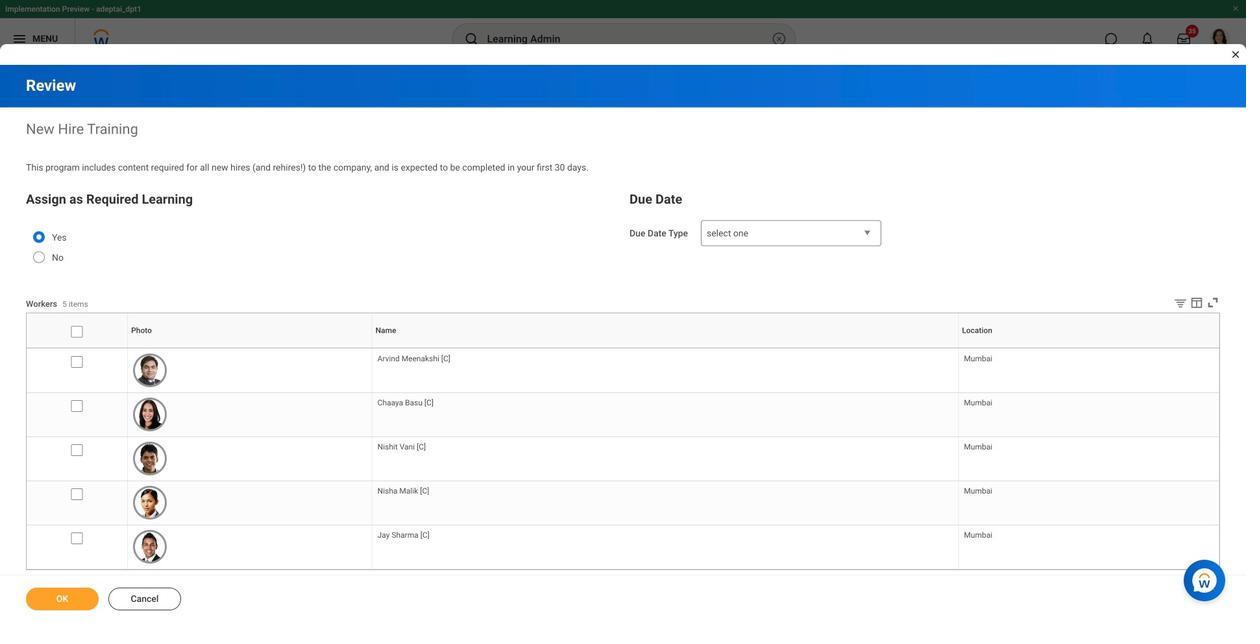Task type: describe. For each thing, give the bounding box(es) containing it.
employee's photo (nisha malik [c]) image
[[133, 486, 167, 520]]

mumbai element for nisha malik [c] element
[[964, 484, 993, 496]]

employee's photo (nishit vani [c]) image
[[133, 442, 167, 476]]

nisha malik [c] element
[[378, 484, 429, 496]]

click to view/edit grid preferences image
[[1190, 296, 1204, 310]]

1 group from the left
[[26, 189, 617, 280]]

mumbai element for jay sharma [c] element
[[964, 528, 993, 540]]

employee's photo (arvind meenakshi [c]) image
[[133, 354, 167, 387]]

close environment banner image
[[1232, 5, 1240, 12]]

nishit vani [c] element
[[378, 440, 426, 452]]

2 group from the left
[[630, 189, 1220, 247]]

workday assistant region
[[1184, 555, 1231, 602]]

notifications large image
[[1141, 32, 1154, 45]]

3 mumbai element from the top
[[964, 440, 993, 452]]

mumbai element for arvind meenakshi [c] "element"
[[964, 352, 993, 363]]

search image
[[464, 31, 479, 47]]

employee's photo (chaaya basu [c]) image
[[133, 398, 167, 432]]



Task type: vqa. For each thing, say whether or not it's contained in the screenshot.
inbox icon
no



Task type: locate. For each thing, give the bounding box(es) containing it.
fullscreen image
[[1206, 296, 1220, 310]]

chaaya basu [c] element
[[378, 396, 434, 408]]

2 mumbai element from the top
[[964, 396, 993, 408]]

1 mumbai element from the top
[[964, 352, 993, 363]]

0 horizontal spatial group
[[26, 189, 617, 280]]

main content
[[0, 65, 1246, 622]]

row element
[[27, 313, 1222, 348]]

arvind meenakshi [c] element
[[378, 352, 450, 363]]

close review image
[[1231, 49, 1241, 60]]

4 mumbai element from the top
[[964, 484, 993, 496]]

x circle image
[[771, 31, 787, 47]]

jay sharma [c] element
[[378, 528, 430, 540]]

5 mumbai element from the top
[[964, 528, 993, 540]]

column header
[[27, 348, 128, 349]]

inbox large image
[[1177, 32, 1190, 45]]

group
[[26, 189, 617, 280], [630, 189, 1220, 247]]

1 horizontal spatial group
[[630, 189, 1220, 247]]

mumbai element for chaaya basu [c] element
[[964, 396, 993, 408]]

employee's photo (jay sharma [c]) image
[[133, 530, 167, 564]]

toolbar
[[1164, 296, 1220, 313]]

select to filter grid data image
[[1174, 296, 1188, 310]]

profile logan mcneil element
[[1202, 25, 1238, 53]]

mumbai element
[[964, 352, 993, 363], [964, 396, 993, 408], [964, 440, 993, 452], [964, 484, 993, 496], [964, 528, 993, 540]]

banner
[[0, 0, 1246, 60]]

dialog
[[0, 0, 1246, 622]]



